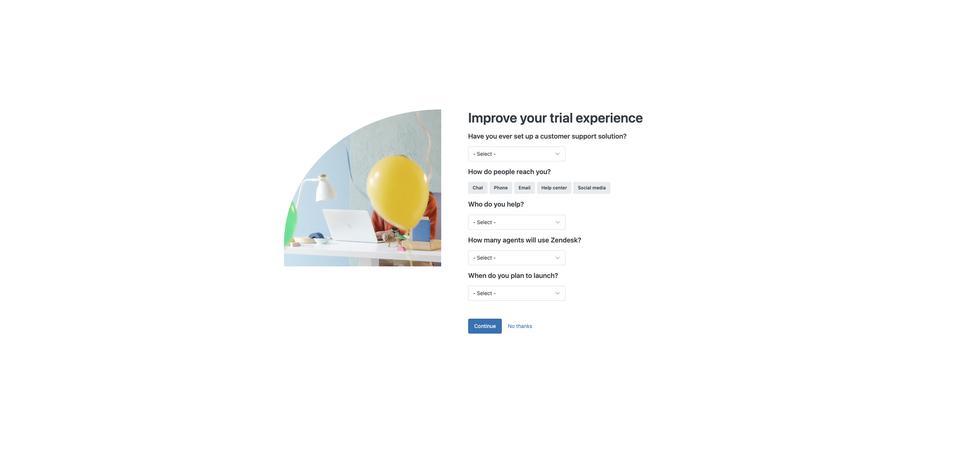 Task type: vqa. For each thing, say whether or not it's contained in the screenshot.
so you have access to everything and can create test tickets to explore all the features.
no



Task type: describe. For each thing, give the bounding box(es) containing it.
no
[[508, 323, 515, 330]]

customer
[[540, 133, 570, 140]]

ever
[[499, 133, 512, 140]]

support
[[572, 133, 596, 140]]

2 - select - from the top
[[473, 219, 496, 225]]

media
[[592, 185, 606, 191]]

customer service agent wearing a headset and sitting at a desk as balloons float through the air in celebration. image
[[284, 110, 468, 267]]

help?
[[507, 201, 524, 209]]

set
[[514, 133, 524, 140]]

you for when
[[498, 272, 509, 280]]

improve your trial experience
[[468, 110, 643, 126]]

social media button
[[573, 182, 610, 194]]

plan
[[511, 272, 524, 280]]

who do you help?
[[468, 201, 524, 209]]

to
[[526, 272, 532, 280]]

- down when
[[473, 290, 475, 297]]

3 - select - button from the top
[[468, 251, 565, 266]]

4 select from the top
[[477, 290, 492, 297]]

- down have
[[473, 151, 475, 157]]

when do you plan to launch?
[[468, 272, 558, 280]]

social
[[578, 185, 591, 191]]

how do people reach you?
[[468, 168, 551, 176]]

who
[[468, 201, 483, 209]]

no thanks
[[508, 323, 532, 330]]

2 - select - button from the top
[[468, 215, 565, 230]]

up
[[525, 133, 533, 140]]

solution?
[[598, 133, 627, 140]]

email button
[[514, 182, 535, 194]]

4 - select - button from the top
[[468, 286, 565, 301]]

will
[[526, 236, 536, 244]]

you?
[[536, 168, 551, 176]]

4 - select - from the top
[[473, 290, 496, 297]]

you for who
[[494, 201, 505, 209]]

- up people
[[493, 151, 496, 157]]

1 - select - from the top
[[473, 151, 496, 157]]

help center
[[541, 185, 567, 191]]

do for when
[[488, 272, 496, 280]]

help center button
[[537, 182, 572, 194]]

3 - select - from the top
[[473, 255, 496, 261]]

trial
[[550, 110, 573, 126]]

how many agents will use zendesk?
[[468, 236, 581, 244]]

continue
[[474, 323, 496, 330]]

have
[[468, 133, 484, 140]]

- down when do you plan to launch?
[[493, 290, 496, 297]]

phone button
[[489, 182, 512, 194]]



Task type: locate. For each thing, give the bounding box(es) containing it.
- select - button
[[468, 147, 565, 162], [468, 215, 565, 230], [468, 251, 565, 266], [468, 286, 565, 301]]

- down who
[[473, 219, 475, 225]]

0 vertical spatial how
[[468, 168, 482, 176]]

continue button
[[468, 319, 502, 334]]

2 vertical spatial do
[[488, 272, 496, 280]]

reach
[[517, 168, 534, 176]]

- select - up when
[[473, 255, 496, 261]]

do right when
[[488, 272, 496, 280]]

people
[[494, 168, 515, 176]]

- select - button down set
[[468, 147, 565, 162]]

1 select from the top
[[477, 151, 492, 157]]

- select - up many
[[473, 219, 496, 225]]

- up when
[[473, 255, 475, 261]]

select up many
[[477, 219, 492, 225]]

a
[[535, 133, 539, 140]]

how
[[468, 168, 482, 176], [468, 236, 482, 244]]

do right who
[[484, 201, 492, 209]]

you left help?
[[494, 201, 505, 209]]

- select -
[[473, 151, 496, 157], [473, 219, 496, 225], [473, 255, 496, 261], [473, 290, 496, 297]]

you
[[486, 133, 497, 140], [494, 201, 505, 209], [498, 272, 509, 280]]

chat button
[[468, 182, 488, 194]]

do for how
[[484, 168, 492, 176]]

you left ever
[[486, 133, 497, 140]]

how left many
[[468, 236, 482, 244]]

how for how many agents will use zendesk?
[[468, 236, 482, 244]]

3 select from the top
[[477, 255, 492, 261]]

- down many
[[493, 255, 496, 261]]

improve
[[468, 110, 517, 126]]

- select - button up plan
[[468, 251, 565, 266]]

social media
[[578, 185, 606, 191]]

center
[[553, 185, 567, 191]]

your
[[520, 110, 547, 126]]

2 vertical spatial you
[[498, 272, 509, 280]]

select down when
[[477, 290, 492, 297]]

do for who
[[484, 201, 492, 209]]

help
[[541, 185, 552, 191]]

- select - button down help?
[[468, 215, 565, 230]]

1 - select - button from the top
[[468, 147, 565, 162]]

no thanks button
[[502, 319, 538, 334]]

phone
[[494, 185, 508, 191]]

1 vertical spatial you
[[494, 201, 505, 209]]

chat
[[473, 185, 483, 191]]

1 vertical spatial how
[[468, 236, 482, 244]]

select up when
[[477, 255, 492, 261]]

1 how from the top
[[468, 168, 482, 176]]

- select - down when
[[473, 290, 496, 297]]

zendesk?
[[551, 236, 581, 244]]

do
[[484, 168, 492, 176], [484, 201, 492, 209], [488, 272, 496, 280]]

select
[[477, 151, 492, 157], [477, 219, 492, 225], [477, 255, 492, 261], [477, 290, 492, 297]]

- select - down have
[[473, 151, 496, 157]]

how for how do people reach you?
[[468, 168, 482, 176]]

thanks
[[516, 323, 532, 330]]

experience
[[576, 110, 643, 126]]

- select - button down plan
[[468, 286, 565, 301]]

2 how from the top
[[468, 236, 482, 244]]

email
[[519, 185, 531, 191]]

agents
[[503, 236, 524, 244]]

0 vertical spatial do
[[484, 168, 492, 176]]

many
[[484, 236, 501, 244]]

0 vertical spatial you
[[486, 133, 497, 140]]

- down 'who do you help?'
[[493, 219, 496, 225]]

launch?
[[534, 272, 558, 280]]

you left plan
[[498, 272, 509, 280]]

have you ever set up a customer support solution?
[[468, 133, 627, 140]]

how up chat in the top of the page
[[468, 168, 482, 176]]

select down have
[[477, 151, 492, 157]]

-
[[473, 151, 475, 157], [493, 151, 496, 157], [473, 219, 475, 225], [493, 219, 496, 225], [473, 255, 475, 261], [493, 255, 496, 261], [473, 290, 475, 297], [493, 290, 496, 297]]

use
[[538, 236, 549, 244]]

do left people
[[484, 168, 492, 176]]

1 vertical spatial do
[[484, 201, 492, 209]]

2 select from the top
[[477, 219, 492, 225]]

when
[[468, 272, 486, 280]]



